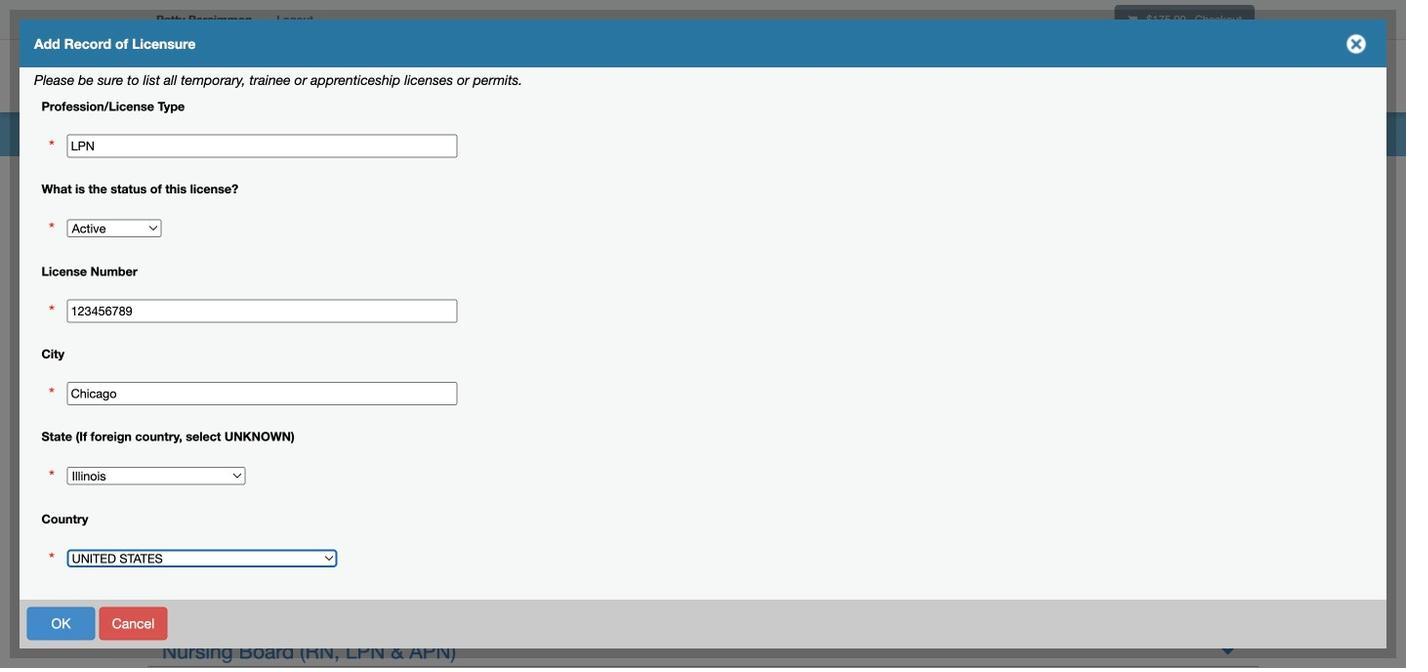 Task type: vqa. For each thing, say whether or not it's contained in the screenshot.
text field
yes



Task type: describe. For each thing, give the bounding box(es) containing it.
shopping cart image
[[1128, 14, 1138, 25]]



Task type: locate. For each thing, give the bounding box(es) containing it.
chevron down image
[[1218, 637, 1239, 657]]

None text field
[[67, 299, 458, 323]]

illinois department of financial and professional regulation image
[[147, 44, 592, 106]]

None text field
[[67, 134, 458, 158], [67, 382, 458, 405], [67, 134, 458, 158], [67, 382, 458, 405]]

close window image
[[1341, 28, 1372, 60], [1341, 28, 1372, 60]]

None button
[[27, 607, 95, 640], [99, 607, 167, 640], [247, 607, 325, 640], [329, 607, 383, 640], [1244, 607, 1365, 640], [27, 607, 95, 640], [99, 607, 167, 640], [247, 607, 325, 640], [329, 607, 383, 640], [1244, 607, 1365, 640]]



